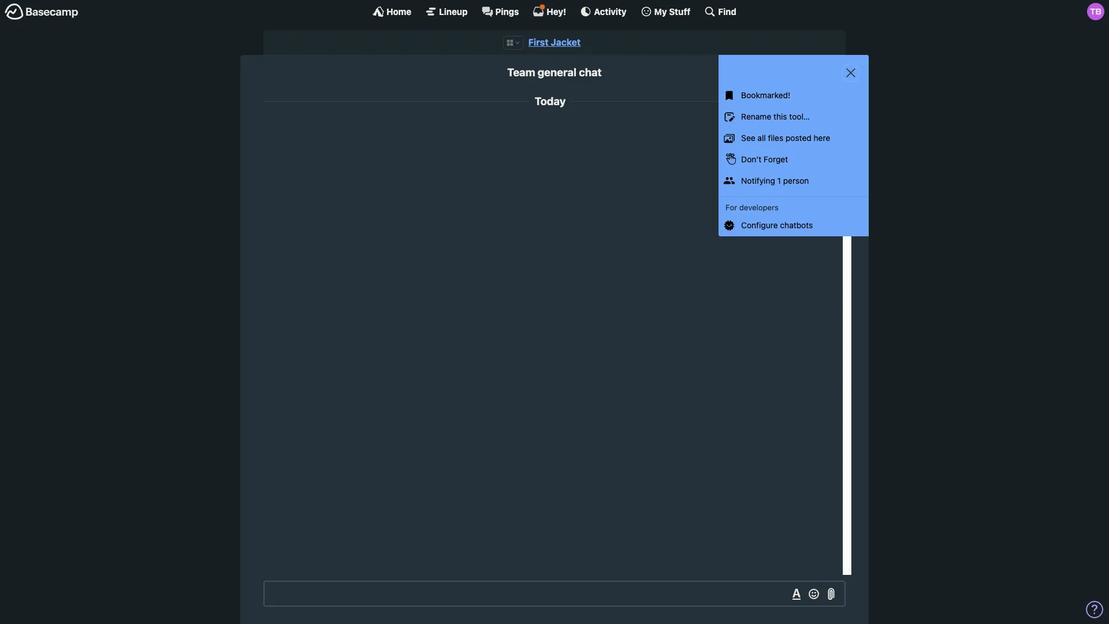 Task type: vqa. For each thing, say whether or not it's contained in the screenshot.
and inside Perfect for growing businesses, larger groups, and companies that want the best.
no



Task type: locate. For each thing, give the bounding box(es) containing it.
home link
[[373, 6, 412, 17]]

developers
[[740, 203, 779, 212]]

my
[[655, 6, 667, 16]]

don't forget link
[[719, 149, 869, 170]]

notifying       1 person
[[742, 175, 809, 185]]

10:09am link
[[768, 123, 795, 131]]

for
[[726, 203, 738, 212]]

hello team!
[[764, 134, 807, 143]]

here
[[814, 133, 831, 143]]

chat
[[579, 66, 602, 79]]

my stuff
[[655, 6, 691, 16]]

for developers
[[726, 203, 779, 212]]

team
[[508, 66, 536, 79]]

10:09am element
[[768, 123, 795, 131]]

10:09am
[[768, 123, 795, 131]]

forget
[[764, 154, 788, 164]]

posted
[[786, 133, 812, 143]]

files
[[768, 133, 784, 143]]

pings button
[[482, 6, 519, 17]]

hello
[[764, 134, 783, 143]]

hey! button
[[533, 4, 567, 17]]

first jacket link
[[529, 37, 581, 47]]

find button
[[705, 6, 737, 17]]

see
[[742, 133, 756, 143]]

None text field
[[264, 581, 846, 607]]

home
[[387, 6, 412, 16]]

configure
[[742, 220, 778, 230]]

rename this tool… link
[[719, 106, 869, 128]]

tyler black image
[[1088, 3, 1105, 20]]

don't forget
[[742, 154, 788, 164]]

tyler black image
[[813, 121, 838, 145]]

my stuff button
[[641, 6, 691, 17]]

chatbots
[[781, 220, 813, 230]]

lineup link
[[426, 6, 468, 17]]



Task type: describe. For each thing, give the bounding box(es) containing it.
team general chat
[[508, 66, 602, 79]]

all
[[758, 133, 766, 143]]

tool…
[[790, 112, 810, 121]]

configure chatbots link
[[719, 215, 869, 236]]

main element
[[0, 0, 1110, 23]]

general
[[538, 66, 577, 79]]

see all files posted here
[[742, 133, 831, 143]]

rename this tool…
[[742, 112, 810, 121]]

don't
[[742, 154, 762, 164]]

switch accounts image
[[5, 3, 79, 21]]

lineup
[[439, 6, 468, 16]]

bookmarked!
[[742, 90, 791, 100]]

stuff
[[669, 6, 691, 16]]

see all files posted here link
[[719, 128, 869, 149]]

activity
[[594, 6, 627, 16]]

pings
[[496, 6, 519, 16]]

today
[[535, 95, 566, 108]]

rename
[[742, 112, 772, 121]]

this
[[774, 112, 788, 121]]

hey!
[[547, 6, 567, 16]]

first
[[529, 37, 549, 47]]

bookmarked! link
[[719, 85, 869, 106]]

1
[[778, 175, 781, 185]]

team!
[[786, 134, 807, 143]]

first jacket
[[529, 37, 581, 47]]

person
[[784, 175, 809, 185]]

notifying       1 person link
[[719, 170, 869, 192]]

find
[[719, 6, 737, 16]]

notifying
[[742, 175, 776, 185]]

configure chatbots
[[742, 220, 813, 230]]

activity link
[[580, 6, 627, 17]]

jacket
[[551, 37, 581, 47]]



